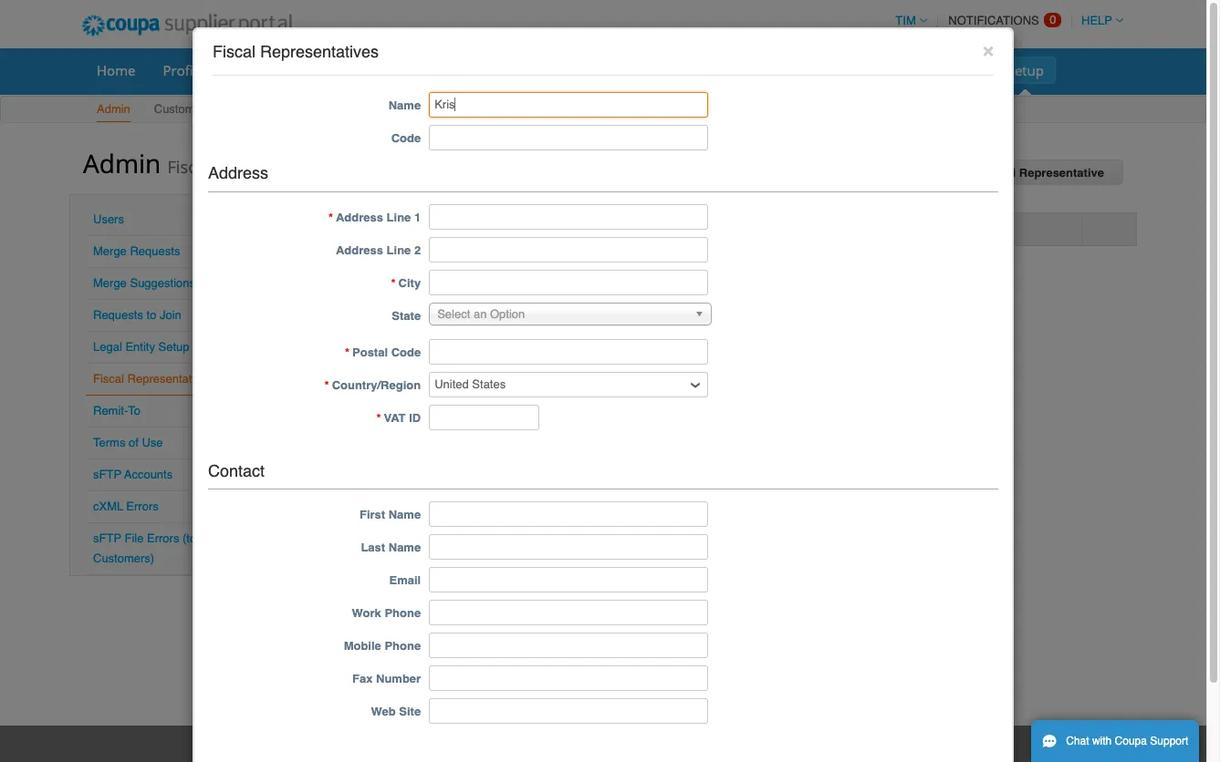 Task type: vqa. For each thing, say whether or not it's contained in the screenshot.
Representatives
yes



Task type: locate. For each thing, give the bounding box(es) containing it.
of
[[129, 436, 139, 450]]

select
[[437, 307, 470, 321]]

Last Name text field
[[429, 535, 708, 561]]

None text field
[[429, 270, 708, 295], [429, 339, 708, 365], [429, 270, 708, 295], [429, 339, 708, 365]]

id right vat
[[409, 411, 421, 425]]

legal
[[93, 340, 122, 354]]

sftp up customers)
[[93, 532, 121, 546]]

phone
[[385, 607, 421, 621], [385, 640, 421, 654]]

first
[[359, 509, 385, 522]]

customer
[[154, 102, 205, 116]]

requests left 'to'
[[93, 308, 143, 322]]

asn link
[[447, 57, 497, 84]]

line left 1
[[387, 210, 411, 224]]

representatives
[[260, 42, 379, 61], [214, 156, 338, 178], [127, 372, 213, 386]]

Mobile Phone text field
[[429, 634, 708, 659]]

* for * country/region
[[324, 378, 329, 392]]

service/time
[[303, 61, 385, 79]]

id right tax
[[635, 222, 647, 235]]

remit-
[[93, 404, 128, 418]]

name down the sheets
[[388, 98, 421, 112]]

country/region down postal
[[332, 378, 421, 392]]

Address Line 2 text field
[[429, 237, 708, 262]]

sftp inside sftp file errors (to customers)
[[93, 532, 121, 546]]

add fiscal representative
[[956, 166, 1104, 180]]

errors down the accounts
[[126, 500, 159, 514]]

id
[[635, 222, 647, 235], [409, 411, 421, 425]]

errors
[[126, 500, 159, 514], [147, 532, 179, 546]]

address down customer setup link at top left
[[208, 163, 268, 182]]

merge requests link
[[93, 245, 180, 258]]

1 vertical spatial phone
[[385, 640, 421, 654]]

1 vertical spatial line
[[387, 243, 411, 257]]

state
[[392, 309, 421, 323]]

web
[[371, 706, 396, 719]]

address for address line 2
[[336, 243, 383, 257]]

0 vertical spatial setup
[[1007, 61, 1044, 79]]

code right postal
[[391, 345, 421, 359]]

address
[[208, 163, 268, 182], [336, 210, 383, 224], [336, 243, 383, 257]]

2 vertical spatial name
[[388, 541, 421, 555]]

1 sftp from the top
[[93, 468, 121, 482]]

1 vertical spatial country/region
[[332, 378, 421, 392]]

fiscal inside "link"
[[982, 166, 1016, 180]]

0 vertical spatial code
[[391, 131, 421, 145]]

1 merge from the top
[[93, 245, 127, 258]]

1 vertical spatial errors
[[147, 532, 179, 546]]

1 vertical spatial name
[[388, 509, 421, 522]]

terms
[[93, 436, 125, 450]]

requests up suggestions
[[130, 245, 180, 258]]

setup right ×
[[1007, 61, 1044, 79]]

1 horizontal spatial id
[[635, 222, 647, 235]]

add
[[956, 166, 979, 180]]

setup right customer
[[209, 102, 240, 116]]

line
[[387, 210, 411, 224], [387, 243, 411, 257]]

merge down users 'link'
[[93, 245, 127, 258]]

2 code from the top
[[391, 345, 421, 359]]

mobile
[[344, 640, 381, 654]]

merge for merge requests
[[93, 245, 127, 258]]

*
[[328, 210, 333, 224], [391, 276, 396, 290], [345, 345, 350, 359], [324, 378, 329, 392], [376, 411, 381, 425]]

1 vertical spatial admin
[[83, 146, 161, 181]]

2 line from the top
[[387, 243, 411, 257]]

work phone
[[352, 607, 421, 621]]

country/region up 2
[[390, 222, 479, 235]]

3 name from the top
[[388, 541, 421, 555]]

customer setup
[[154, 102, 240, 116]]

Fax Number text field
[[429, 667, 708, 692]]

0 vertical spatial errors
[[126, 500, 159, 514]]

2 sftp from the top
[[93, 532, 121, 546]]

representative
[[1019, 166, 1104, 180]]

1 vertical spatial setup
[[209, 102, 240, 116]]

invoices
[[513, 61, 564, 79]]

2 horizontal spatial setup
[[1007, 61, 1044, 79]]

1 vertical spatial merge
[[93, 276, 127, 290]]

business performance
[[673, 61, 816, 79]]

line left 2
[[387, 243, 411, 257]]

0 vertical spatial address
[[208, 163, 268, 182]]

* for * postal code
[[345, 345, 350, 359]]

legal entity setup link
[[93, 340, 189, 354]]

requests to join
[[93, 308, 181, 322]]

fiscal right add
[[982, 166, 1016, 180]]

2 merge from the top
[[93, 276, 127, 290]]

asn
[[459, 61, 485, 79]]

merge suggestions link
[[93, 276, 195, 290]]

remit-to link
[[93, 404, 141, 418]]

requests
[[130, 245, 180, 258], [93, 308, 143, 322]]

fiscal down customer setup link at top left
[[167, 156, 209, 178]]

1 vertical spatial id
[[409, 411, 421, 425]]

Code text field
[[429, 125, 708, 150]]

site
[[399, 706, 421, 719]]

address up address line 2
[[336, 210, 383, 224]]

add-
[[927, 61, 957, 79]]

admin down admin link
[[83, 146, 161, 181]]

1 vertical spatial sftp
[[93, 532, 121, 546]]

with
[[1092, 736, 1112, 748]]

0 vertical spatial phone
[[385, 607, 421, 621]]

merge
[[93, 245, 127, 258], [93, 276, 127, 290]]

admin for admin
[[97, 102, 130, 116]]

name
[[388, 98, 421, 112], [388, 509, 421, 522], [388, 541, 421, 555]]

terms of use link
[[93, 436, 163, 450]]

* vat id
[[376, 411, 421, 425]]

1 vertical spatial fiscal representatives
[[93, 372, 213, 386]]

* for * address line 1
[[328, 210, 333, 224]]

name right first
[[388, 509, 421, 522]]

1 horizontal spatial setup
[[209, 102, 240, 116]]

0 horizontal spatial setup
[[158, 340, 189, 354]]

Work Phone text field
[[429, 601, 708, 626]]

2 vertical spatial address
[[336, 243, 383, 257]]

errors left (to
[[147, 532, 179, 546]]

tax id
[[612, 222, 647, 235]]

last name
[[361, 541, 421, 555]]

0 vertical spatial name
[[388, 98, 421, 112]]

2 phone from the top
[[385, 640, 421, 654]]

setup
[[1007, 61, 1044, 79], [209, 102, 240, 116], [158, 340, 189, 354]]

phone for work phone
[[385, 607, 421, 621]]

1 phone from the top
[[385, 607, 421, 621]]

business performance link
[[662, 57, 828, 84]]

0 vertical spatial country/region
[[390, 222, 479, 235]]

add-ons
[[927, 61, 980, 79]]

name right last
[[388, 541, 421, 555]]

* for * vat id
[[376, 411, 381, 425]]

1 vertical spatial code
[[391, 345, 421, 359]]

merge down merge requests
[[93, 276, 127, 290]]

0 vertical spatial sftp
[[93, 468, 121, 482]]

web site
[[371, 706, 421, 719]]

address down * address line 1
[[336, 243, 383, 257]]

2
[[414, 243, 421, 257]]

phone down email at the bottom left
[[385, 607, 421, 621]]

code down the sheets
[[391, 131, 421, 145]]

profile link
[[151, 57, 216, 84]]

0 vertical spatial line
[[387, 210, 411, 224]]

address line 2
[[336, 243, 421, 257]]

service/time sheets link
[[292, 57, 443, 84]]

fiscal
[[213, 42, 256, 61], [167, 156, 209, 178], [982, 166, 1016, 180], [93, 372, 124, 386]]

0 vertical spatial merge
[[93, 245, 127, 258]]

* postal code
[[345, 345, 421, 359]]

setup down the join
[[158, 340, 189, 354]]

requests to join link
[[93, 308, 181, 322]]

None text field
[[429, 204, 708, 230], [429, 405, 539, 430], [429, 204, 708, 230], [429, 405, 539, 430]]

address for address
[[208, 163, 268, 182]]

tax
[[612, 222, 632, 235]]

admin
[[97, 102, 130, 116], [83, 146, 161, 181]]

sftp
[[93, 468, 121, 482], [93, 532, 121, 546]]

legal entity setup
[[93, 340, 189, 354]]

phone up the number
[[385, 640, 421, 654]]

fiscal representatives link
[[93, 372, 213, 386]]

2 vertical spatial setup
[[158, 340, 189, 354]]

coupa supplier portal image
[[69, 3, 304, 48]]

sftp up cxml
[[93, 468, 121, 482]]

2 name from the top
[[388, 509, 421, 522]]

chat with coupa support button
[[1031, 721, 1199, 763]]

add-ons link
[[915, 57, 992, 84]]

1 vertical spatial representatives
[[214, 156, 338, 178]]

email
[[389, 574, 421, 588]]

0 vertical spatial admin
[[97, 102, 130, 116]]

country/region
[[390, 222, 479, 235], [332, 378, 421, 392]]

name for last name
[[388, 541, 421, 555]]

admin down home
[[97, 102, 130, 116]]



Task type: describe. For each thing, give the bounding box(es) containing it.
admin for admin fiscal representatives
[[83, 146, 161, 181]]

sftp file errors (to customers) link
[[93, 532, 196, 566]]

sheets
[[389, 61, 431, 79]]

fiscal inside admin fiscal representatives
[[167, 156, 209, 178]]

Email text field
[[429, 568, 708, 594]]

ons
[[957, 61, 980, 79]]

catalogs link
[[580, 57, 658, 84]]

users link
[[93, 213, 124, 226]]

fiscal down the legal
[[93, 372, 124, 386]]

fax number
[[352, 673, 421, 687]]

customer setup link
[[153, 99, 241, 122]]

(to
[[182, 532, 196, 546]]

accounts
[[124, 468, 173, 482]]

last
[[361, 541, 385, 555]]

0 vertical spatial id
[[635, 222, 647, 235]]

merge suggestions
[[93, 276, 195, 290]]

cxml
[[93, 500, 123, 514]]

First Name text field
[[429, 502, 708, 528]]

catalogs
[[592, 61, 646, 79]]

an
[[474, 307, 487, 321]]

* address line 1
[[328, 210, 421, 224]]

×
[[983, 39, 994, 61]]

* country/region
[[324, 378, 421, 392]]

cxml errors
[[93, 500, 159, 514]]

admin link
[[96, 99, 131, 122]]

work
[[352, 607, 381, 621]]

chat
[[1066, 736, 1089, 748]]

errors inside sftp file errors (to customers)
[[147, 532, 179, 546]]

1 line from the top
[[387, 210, 411, 224]]

use
[[142, 436, 163, 450]]

admin fiscal representatives
[[83, 146, 338, 181]]

select an option
[[437, 307, 525, 321]]

1
[[414, 210, 421, 224]]

coupa
[[1115, 736, 1147, 748]]

users
[[93, 213, 124, 226]]

1 vertical spatial requests
[[93, 308, 143, 322]]

0 vertical spatial representatives
[[260, 42, 379, 61]]

setup inside setup link
[[1007, 61, 1044, 79]]

add fiscal representative link
[[937, 160, 1123, 185]]

cxml errors link
[[93, 500, 159, 514]]

0 vertical spatial fiscal representatives
[[213, 42, 379, 61]]

first name
[[359, 509, 421, 522]]

* for * city
[[391, 276, 396, 290]]

performance
[[733, 61, 816, 79]]

sftp accounts link
[[93, 468, 173, 482]]

suggestions
[[130, 276, 195, 290]]

entity
[[125, 340, 155, 354]]

sftp for sftp accounts
[[93, 468, 121, 482]]

option
[[490, 307, 525, 321]]

merge for merge suggestions
[[93, 276, 127, 290]]

0 horizontal spatial id
[[409, 411, 421, 425]]

number
[[376, 673, 421, 687]]

setup inside customer setup link
[[209, 102, 240, 116]]

phone for mobile phone
[[385, 640, 421, 654]]

sourcing link
[[832, 57, 911, 84]]

1 name from the top
[[388, 98, 421, 112]]

representatives inside admin fiscal representatives
[[214, 156, 338, 178]]

profile
[[163, 61, 204, 79]]

orders
[[232, 61, 276, 79]]

business
[[673, 61, 730, 79]]

setup link
[[995, 57, 1056, 84]]

customers)
[[93, 552, 154, 566]]

service/time sheets
[[303, 61, 431, 79]]

invoices link
[[501, 57, 576, 84]]

city
[[398, 276, 421, 290]]

postal
[[352, 345, 388, 359]]

to
[[146, 308, 156, 322]]

sourcing
[[844, 61, 899, 79]]

× button
[[983, 39, 994, 61]]

sftp file errors (to customers)
[[93, 532, 196, 566]]

file
[[124, 532, 144, 546]]

Web Site text field
[[429, 699, 708, 725]]

chat with coupa support
[[1066, 736, 1188, 748]]

terms of use
[[93, 436, 163, 450]]

1 code from the top
[[391, 131, 421, 145]]

join
[[160, 308, 181, 322]]

home link
[[85, 57, 147, 84]]

2 vertical spatial representatives
[[127, 372, 213, 386]]

Name text field
[[429, 92, 708, 118]]

contact
[[208, 461, 265, 481]]

orders link
[[220, 57, 288, 84]]

vat
[[384, 411, 406, 425]]

1 vertical spatial address
[[336, 210, 383, 224]]

* city
[[391, 276, 421, 290]]

merge requests
[[93, 245, 180, 258]]

select an option link
[[429, 303, 712, 325]]

0 vertical spatial requests
[[130, 245, 180, 258]]

remit-to
[[93, 404, 141, 418]]

sftp accounts
[[93, 468, 173, 482]]

support
[[1150, 736, 1188, 748]]

sftp for sftp file errors (to customers)
[[93, 532, 121, 546]]

fax
[[352, 673, 373, 687]]

fiscal right profile
[[213, 42, 256, 61]]

name for first name
[[388, 509, 421, 522]]



